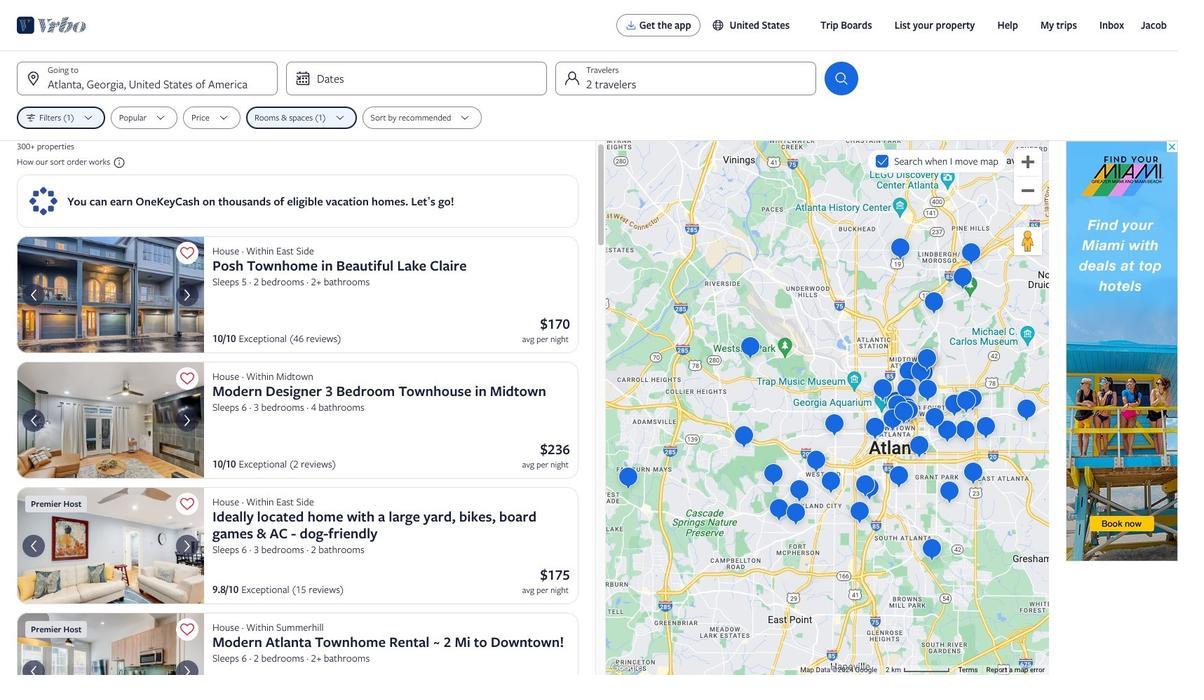 Task type: vqa. For each thing, say whether or not it's contained in the screenshot.
dining image
no



Task type: locate. For each thing, give the bounding box(es) containing it.
0 horizontal spatial small image
[[110, 156, 126, 169]]

show next image for posh townhome in beautiful lake claire image
[[179, 287, 196, 303]]

show previous image for posh townhome in beautiful lake claire image
[[25, 287, 42, 303]]

vrbo logo image
[[17, 14, 86, 36]]

1 horizontal spatial small image
[[712, 19, 730, 32]]

atlanta vacation rental | 2br | 2.5ba | stairs required | 1,200 sq ft image
[[17, 613, 204, 676]]

search image
[[833, 70, 850, 87]]

show previous image for ideally located home with a large yard, bikes, board games & ac - dog-friendly image
[[25, 538, 42, 555]]

one key blue tier image
[[28, 186, 59, 217]]

b819d9ca 412a 44e7 902f 590112d38245 image
[[17, 362, 204, 479]]

download the app button image
[[626, 20, 637, 31]]

show next image for modern designer 3 bedroom townhouse in midtown image
[[179, 412, 196, 429]]

small image
[[712, 19, 730, 32], [110, 156, 126, 169]]

show next image for modern atlanta townhome rental ~ 2 mi to downtown! image
[[179, 663, 196, 676]]

show previous image for modern designer 3 bedroom townhouse in midtown image
[[25, 412, 42, 429]]



Task type: describe. For each thing, give the bounding box(es) containing it.
show next image for ideally located home with a large yard, bikes, board games & ac - dog-friendly image
[[179, 538, 196, 555]]

exterior image
[[17, 236, 204, 354]]

1 vertical spatial small image
[[110, 156, 126, 169]]

google image
[[610, 662, 643, 676]]

show previous image for modern atlanta townhome rental ~ 2 mi to downtown! image
[[25, 663, 42, 676]]

0 vertical spatial small image
[[712, 19, 730, 32]]

image of ideally located home with a large yard, bikes, board games & ac - dog-friendly image
[[17, 488, 204, 605]]

map region
[[606, 141, 1050, 676]]



